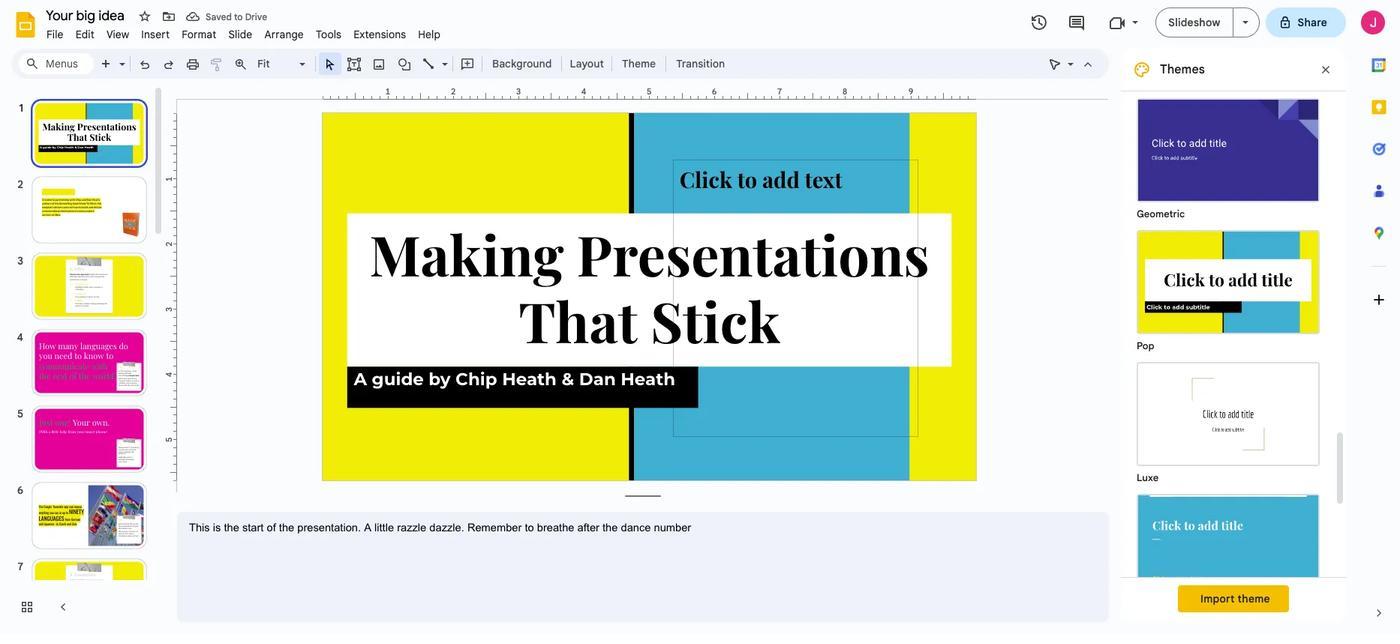 Task type: vqa. For each thing, say whether or not it's contained in the screenshot.
Font size text box
no



Task type: locate. For each thing, give the bounding box(es) containing it.
help
[[418, 28, 441, 41]]

saved
[[206, 11, 232, 22]]

layout
[[570, 57, 604, 71]]

tab list
[[1358, 44, 1400, 593]]

navigation
[[0, 85, 165, 635]]

luxe
[[1137, 472, 1159, 485]]

import theme
[[1201, 593, 1270, 606]]

blue & gold image
[[1138, 496, 1318, 597]]

menu bar
[[41, 20, 447, 44]]

theme button
[[615, 53, 663, 75]]

file
[[47, 28, 64, 41]]

Menus field
[[19, 53, 94, 74]]

edit menu item
[[70, 26, 100, 44]]

slide
[[228, 28, 252, 41]]

import theme button
[[1178, 586, 1289, 613]]

themes
[[1160, 62, 1205, 77]]

extensions
[[353, 28, 406, 41]]

shape image
[[396, 53, 413, 74]]

share
[[1298, 16, 1327, 29]]

tools menu item
[[310, 26, 347, 44]]

help menu item
[[412, 26, 447, 44]]

transition button
[[669, 53, 732, 75]]

Luxe radio
[[1129, 355, 1327, 487]]

menu bar containing file
[[41, 20, 447, 44]]

view menu item
[[100, 26, 135, 44]]

tab list inside menu bar banner
[[1358, 44, 1400, 593]]

arrange menu item
[[258, 26, 310, 44]]

Pop radio
[[1129, 223, 1327, 355]]

share button
[[1265, 8, 1346, 38]]

insert menu item
[[135, 26, 176, 44]]

slideshow button
[[1156, 8, 1233, 38]]

themes section
[[1121, 49, 1346, 623]]

theme
[[622, 57, 656, 71]]

transition
[[676, 57, 725, 71]]

background button
[[485, 53, 559, 75]]

Zoom text field
[[255, 53, 297, 74]]

menu bar banner
[[0, 0, 1400, 635]]



Task type: describe. For each thing, give the bounding box(es) containing it.
Star checkbox
[[134, 6, 155, 27]]

slideshow
[[1168, 16, 1220, 29]]

theme
[[1238, 593, 1270, 606]]

new slide with layout image
[[116, 54, 125, 59]]

live pointer settings image
[[1064, 54, 1074, 59]]

layout button
[[565, 53, 608, 75]]

geometric
[[1137, 208, 1185, 221]]

navigation inside themes application
[[0, 85, 165, 635]]

file menu item
[[41, 26, 70, 44]]

edit
[[76, 28, 94, 41]]

import
[[1201, 593, 1235, 606]]

insert image image
[[370, 53, 388, 74]]

format
[[182, 28, 216, 41]]

themes application
[[0, 0, 1400, 635]]

menu bar inside menu bar banner
[[41, 20, 447, 44]]

Zoom field
[[253, 53, 312, 75]]

pop
[[1137, 340, 1154, 353]]

presentation options image
[[1242, 21, 1248, 24]]

drive
[[245, 11, 267, 22]]

to
[[234, 11, 243, 22]]

format menu item
[[176, 26, 222, 44]]

mode and view toolbar
[[1043, 49, 1100, 79]]

main toolbar
[[93, 53, 732, 75]]

insert
[[141, 28, 170, 41]]

Rename text field
[[41, 6, 133, 24]]

arrange
[[264, 28, 304, 41]]

saved to drive button
[[182, 6, 271, 27]]

background
[[492, 57, 552, 71]]

Geometric radio
[[1129, 91, 1327, 223]]

Blue & Gold radio
[[1129, 487, 1327, 619]]

slide menu item
[[222, 26, 258, 44]]

saved to drive
[[206, 11, 267, 22]]

tools
[[316, 28, 341, 41]]

extensions menu item
[[347, 26, 412, 44]]

view
[[106, 28, 129, 41]]



